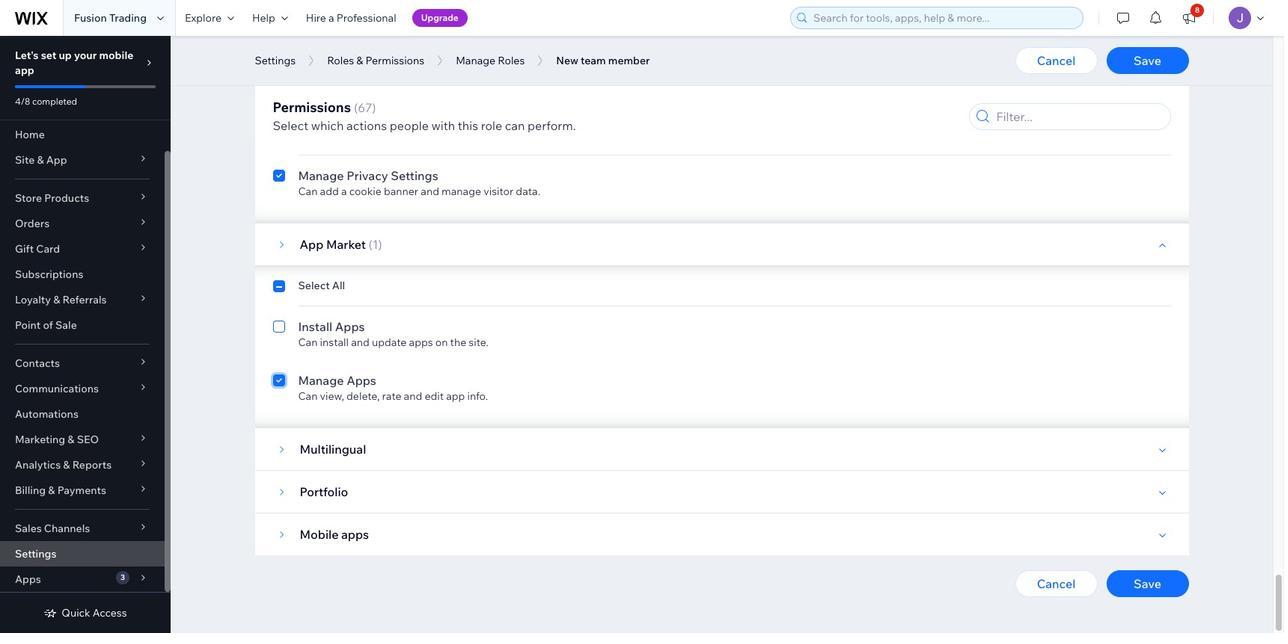 Task type: describe. For each thing, give the bounding box(es) containing it.
1 for app market ( 1 )
[[373, 237, 378, 252]]

analytics
[[15, 459, 61, 472]]

fusion
[[74, 11, 107, 25]]

can inside install apps can install and update apps on the site.
[[298, 336, 318, 350]]

access
[[93, 607, 127, 620]]

referrals
[[62, 293, 107, 307]]

professional
[[337, 11, 396, 25]]

the
[[450, 336, 466, 350]]

save for first the save button from the bottom
[[1134, 577, 1162, 592]]

member
[[608, 54, 650, 67]]

analytics & reports
[[15, 459, 112, 472]]

& for roles
[[356, 54, 363, 67]]

quick
[[62, 607, 90, 620]]

4/8 completed
[[15, 96, 77, 107]]

2 save button from the top
[[1107, 571, 1189, 598]]

& for analytics
[[63, 459, 70, 472]]

multilingual
[[300, 442, 366, 457]]

store products
[[15, 192, 89, 205]]

and inside manage privacy settings can add a cookie banner and manage visitor data.
[[421, 185, 439, 198]]

banner
[[384, 185, 418, 198]]

roles & permissions button
[[320, 49, 432, 72]]

point
[[15, 319, 41, 332]]

save for second the save button from the bottom
[[1134, 53, 1162, 68]]

mobile
[[99, 49, 134, 62]]

can view, create, edit and reorder faqs.
[[298, 34, 492, 47]]

contacts
[[15, 357, 60, 370]]

cancel button for first the save button from the bottom
[[1015, 571, 1098, 598]]

site & app
[[15, 153, 67, 167]]

explore
[[185, 11, 222, 25]]

let's
[[15, 49, 39, 62]]

role
[[481, 118, 502, 133]]

billing & payments button
[[0, 478, 165, 504]]

gift
[[15, 242, 34, 256]]

fusion trading
[[74, 11, 147, 25]]

manage roles
[[456, 54, 525, 67]]

new team member button
[[549, 49, 657, 72]]

on
[[435, 336, 448, 350]]

app inside dropdown button
[[46, 153, 67, 167]]

manage for apps
[[298, 373, 344, 388]]

up
[[59, 49, 72, 62]]

this
[[458, 118, 478, 133]]

edit inside manage apps can view, delete, rate and edit app info.
[[425, 390, 444, 403]]

mobile
[[300, 528, 339, 543]]

0 horizontal spatial privacy
[[300, 86, 341, 101]]

loyalty & referrals button
[[0, 287, 165, 313]]

with
[[431, 118, 455, 133]]

home link
[[0, 122, 165, 147]]

select inside permissions ( 67 ) select which actions people with this role can perform.
[[273, 118, 308, 133]]

quick access button
[[44, 607, 127, 620]]

1 save button from the top
[[1107, 47, 1189, 74]]

your
[[74, 49, 97, 62]]

of
[[43, 319, 53, 332]]

rate
[[382, 390, 402, 403]]

settings for settings link
[[15, 548, 56, 561]]

roles & permissions
[[327, 54, 425, 67]]

automations
[[15, 408, 79, 421]]

sale
[[55, 319, 77, 332]]

manage privacy settings can add a cookie banner and manage visitor data.
[[298, 168, 540, 198]]

store products button
[[0, 186, 165, 211]]

reorder
[[424, 34, 461, 47]]

subscriptions
[[15, 268, 83, 281]]

billing & payments
[[15, 484, 106, 498]]

2 cancel from the top
[[1037, 577, 1076, 592]]

settings inside manage privacy settings can add a cookie banner and manage visitor data.
[[391, 168, 438, 183]]

& for billing
[[48, 484, 55, 498]]

update
[[372, 336, 407, 350]]

permissions inside button
[[366, 54, 425, 67]]

Filter... field
[[992, 104, 1166, 129]]

install
[[320, 336, 349, 350]]

settings button
[[247, 49, 303, 72]]

orders button
[[0, 211, 165, 237]]

site
[[15, 153, 35, 167]]

site & app button
[[0, 147, 165, 173]]

visitor
[[484, 185, 514, 198]]

) for privacy center ( 1 )
[[395, 86, 399, 101]]

quick access
[[62, 607, 127, 620]]

center
[[344, 86, 383, 101]]

can
[[505, 118, 525, 133]]

8 button
[[1173, 0, 1206, 36]]

portfolio
[[300, 485, 348, 500]]

1 horizontal spatial app
[[300, 237, 324, 252]]

manage for privacy
[[298, 168, 344, 183]]

which
[[311, 118, 344, 133]]

apps for install apps
[[335, 320, 365, 335]]

new
[[556, 54, 579, 67]]

manage
[[442, 185, 481, 198]]

roles inside button
[[498, 54, 525, 67]]

point of sale link
[[0, 313, 165, 338]]

products
[[44, 192, 89, 205]]

permissions inside permissions ( 67 ) select which actions people with this role can perform.
[[273, 99, 351, 116]]

hire a professional
[[306, 11, 396, 25]]

payments
[[57, 484, 106, 498]]

4/8
[[15, 96, 30, 107]]

67
[[358, 100, 372, 115]]

subscriptions link
[[0, 262, 165, 287]]



Task type: locate. For each thing, give the bounding box(es) containing it.
all for install
[[332, 279, 345, 293]]

1 horizontal spatial 1
[[389, 86, 395, 101]]

manage for roles
[[456, 54, 496, 67]]

1 vertical spatial edit
[[425, 390, 444, 403]]

0 vertical spatial all
[[332, 128, 345, 141]]

& left 'reports'
[[63, 459, 70, 472]]

and right install
[[351, 336, 370, 350]]

roles inside button
[[327, 54, 354, 67]]

select left which at the left top
[[273, 118, 308, 133]]

upgrade button
[[412, 9, 468, 27]]

& left seo on the left bottom of page
[[68, 433, 75, 447]]

orders
[[15, 217, 50, 231]]

market
[[326, 237, 366, 252]]

0 horizontal spatial settings
[[15, 548, 56, 561]]

can down the install
[[298, 336, 318, 350]]

1 horizontal spatial (
[[369, 237, 373, 252]]

Search for tools, apps, help & more... field
[[809, 7, 1079, 28]]

0 vertical spatial manage
[[456, 54, 496, 67]]

install apps can install and update apps on the site.
[[298, 320, 489, 350]]

cancel button for second the save button from the bottom
[[1015, 47, 1098, 74]]

1 all from the top
[[332, 128, 345, 141]]

select
[[273, 118, 308, 133], [298, 128, 330, 141], [298, 279, 330, 293]]

) up actions
[[372, 100, 376, 115]]

1 select all from the top
[[298, 128, 345, 141]]

0 horizontal spatial app
[[15, 64, 34, 77]]

0 horizontal spatial a
[[329, 11, 334, 25]]

1 horizontal spatial privacy
[[347, 168, 388, 183]]

reports
[[72, 459, 112, 472]]

view, left the delete,
[[320, 390, 344, 403]]

( for center
[[385, 86, 389, 101]]

1
[[389, 86, 395, 101], [373, 237, 378, 252]]

( right center
[[385, 86, 389, 101]]

apps inside install apps can install and update apps on the site.
[[335, 320, 365, 335]]

2 roles from the left
[[498, 54, 525, 67]]

2 cancel button from the top
[[1015, 571, 1098, 598]]

manage inside manage roles button
[[456, 54, 496, 67]]

2 vertical spatial apps
[[15, 573, 41, 587]]

1 vertical spatial 1
[[373, 237, 378, 252]]

select left actions
[[298, 128, 330, 141]]

marketing
[[15, 433, 65, 447]]

1 horizontal spatial roles
[[498, 54, 525, 67]]

select all up the install
[[298, 279, 345, 293]]

apps up install
[[335, 320, 365, 335]]

team
[[581, 54, 606, 67]]

apps
[[335, 320, 365, 335], [347, 373, 376, 388], [15, 573, 41, 587]]

hire
[[306, 11, 326, 25]]

0 vertical spatial view,
[[320, 34, 344, 47]]

can down hire
[[298, 34, 318, 47]]

card
[[36, 242, 60, 256]]

can inside manage privacy settings can add a cookie banner and manage visitor data.
[[298, 185, 318, 198]]

0 vertical spatial a
[[329, 11, 334, 25]]

apps left the on
[[409, 336, 433, 350]]

1 horizontal spatial permissions
[[366, 54, 425, 67]]

& inside button
[[356, 54, 363, 67]]

( for market
[[369, 237, 373, 252]]

privacy up which at the left top
[[300, 86, 341, 101]]

seo
[[77, 433, 99, 447]]

) right the market
[[378, 237, 382, 252]]

0 horizontal spatial permissions
[[273, 99, 351, 116]]

0 vertical spatial settings
[[255, 54, 296, 67]]

manage down install
[[298, 373, 344, 388]]

1 cancel button from the top
[[1015, 47, 1098, 74]]

and right rate
[[404, 390, 422, 403]]

1 view, from the top
[[320, 34, 344, 47]]

apps right mobile on the left bottom of the page
[[341, 528, 369, 543]]

sales channels
[[15, 522, 90, 536]]

settings down the 'sales' on the left bottom of the page
[[15, 548, 56, 561]]

app right site
[[46, 153, 67, 167]]

trading
[[109, 11, 147, 25]]

2 all from the top
[[332, 279, 345, 293]]

actions
[[346, 118, 387, 133]]

1 save from the top
[[1134, 53, 1162, 68]]

1 vertical spatial save
[[1134, 577, 1162, 592]]

apps for manage apps
[[347, 373, 376, 388]]

a
[[329, 11, 334, 25], [341, 185, 347, 198]]

1 vertical spatial a
[[341, 185, 347, 198]]

faqs.
[[463, 34, 492, 47]]

1 horizontal spatial settings
[[255, 54, 296, 67]]

home
[[15, 128, 45, 141]]

1 horizontal spatial apps
[[409, 336, 433, 350]]

channels
[[44, 522, 90, 536]]

and inside install apps can install and update apps on the site.
[[351, 336, 370, 350]]

settings inside sidebar element
[[15, 548, 56, 561]]

& for marketing
[[68, 433, 75, 447]]

1 vertical spatial permissions
[[273, 99, 351, 116]]

3
[[121, 573, 125, 583]]

0 vertical spatial select all
[[298, 128, 345, 141]]

edit up roles & permissions button
[[382, 34, 401, 47]]

( inside permissions ( 67 ) select which actions people with this role can perform.
[[354, 100, 358, 115]]

add
[[320, 185, 339, 198]]

and
[[404, 34, 422, 47], [421, 185, 439, 198], [351, 336, 370, 350], [404, 390, 422, 403]]

create,
[[347, 34, 380, 47]]

1 vertical spatial select all
[[298, 279, 345, 293]]

) right center
[[395, 86, 399, 101]]

2 vertical spatial manage
[[298, 373, 344, 388]]

(
[[385, 86, 389, 101], [354, 100, 358, 115], [369, 237, 373, 252]]

settings for the "settings" button
[[255, 54, 296, 67]]

cookie
[[349, 185, 382, 198]]

manage
[[456, 54, 496, 67], [298, 168, 344, 183], [298, 373, 344, 388]]

0 vertical spatial app
[[15, 64, 34, 77]]

manage inside manage privacy settings can add a cookie banner and manage visitor data.
[[298, 168, 344, 183]]

) for app market ( 1 )
[[378, 237, 382, 252]]

settings inside button
[[255, 54, 296, 67]]

1 right center
[[389, 86, 395, 101]]

apps down the 'sales' on the left bottom of the page
[[15, 573, 41, 587]]

automations link
[[0, 402, 165, 427]]

0 vertical spatial permissions
[[366, 54, 425, 67]]

can
[[298, 34, 318, 47], [298, 185, 318, 198], [298, 336, 318, 350], [298, 390, 318, 403]]

( up actions
[[354, 100, 358, 115]]

communications
[[15, 382, 99, 396]]

install
[[298, 320, 332, 335]]

0 vertical spatial edit
[[382, 34, 401, 47]]

1 roles from the left
[[327, 54, 354, 67]]

1 vertical spatial settings
[[391, 168, 438, 183]]

all left actions
[[332, 128, 345, 141]]

app inside let's set up your mobile app
[[15, 64, 34, 77]]

0 horizontal spatial roles
[[327, 54, 354, 67]]

sidebar element
[[0, 36, 171, 634]]

1 vertical spatial save button
[[1107, 571, 1189, 598]]

select all
[[298, 128, 345, 141], [298, 279, 345, 293]]

save button
[[1107, 47, 1189, 74], [1107, 571, 1189, 598]]

analytics & reports button
[[0, 453, 165, 478]]

8
[[1195, 5, 1200, 15]]

& right billing
[[48, 484, 55, 498]]

0 horizontal spatial app
[[46, 153, 67, 167]]

select all for privacy
[[298, 128, 345, 141]]

& for site
[[37, 153, 44, 167]]

3 can from the top
[[298, 336, 318, 350]]

manage inside manage apps can view, delete, rate and edit app info.
[[298, 373, 344, 388]]

0 vertical spatial apps
[[409, 336, 433, 350]]

app market ( 1 )
[[300, 237, 382, 252]]

0 horizontal spatial 1
[[373, 237, 378, 252]]

( right the market
[[369, 237, 373, 252]]

people
[[390, 118, 429, 133]]

apps inside sidebar element
[[15, 573, 41, 587]]

& inside popup button
[[68, 433, 75, 447]]

app down let's
[[15, 64, 34, 77]]

view, down hire
[[320, 34, 344, 47]]

apps up the delete,
[[347, 373, 376, 388]]

marketing & seo button
[[0, 427, 165, 453]]

0 horizontal spatial apps
[[341, 528, 369, 543]]

0 vertical spatial app
[[46, 153, 67, 167]]

view, inside manage apps can view, delete, rate and edit app info.
[[320, 390, 344, 403]]

and right banner
[[421, 185, 439, 198]]

None checkbox
[[273, 128, 285, 146], [273, 279, 285, 297], [273, 128, 285, 146], [273, 279, 285, 297]]

app left the market
[[300, 237, 324, 252]]

& inside dropdown button
[[63, 459, 70, 472]]

2 can from the top
[[298, 185, 318, 198]]

help button
[[243, 0, 297, 36]]

let's set up your mobile app
[[15, 49, 134, 77]]

help
[[252, 11, 275, 25]]

edit right rate
[[425, 390, 444, 403]]

sales
[[15, 522, 42, 536]]

roles down create,
[[327, 54, 354, 67]]

delete,
[[347, 390, 380, 403]]

1 vertical spatial cancel button
[[1015, 571, 1098, 598]]

2 horizontal spatial settings
[[391, 168, 438, 183]]

1 vertical spatial manage
[[298, 168, 344, 183]]

a right hire
[[329, 11, 334, 25]]

1 vertical spatial apps
[[341, 528, 369, 543]]

select all for app
[[298, 279, 345, 293]]

manage down faqs.
[[456, 54, 496, 67]]

)
[[395, 86, 399, 101], [372, 100, 376, 115], [378, 237, 382, 252]]

1 cancel from the top
[[1037, 53, 1076, 68]]

loyalty
[[15, 293, 51, 307]]

can inside manage apps can view, delete, rate and edit app info.
[[298, 390, 318, 403]]

a inside manage privacy settings can add a cookie banner and manage visitor data.
[[341, 185, 347, 198]]

0 horizontal spatial (
[[354, 100, 358, 115]]

app
[[46, 153, 67, 167], [300, 237, 324, 252]]

& right "loyalty"
[[53, 293, 60, 307]]

settings up banner
[[391, 168, 438, 183]]

communications button
[[0, 376, 165, 402]]

1 can from the top
[[298, 34, 318, 47]]

apps inside manage apps can view, delete, rate and edit app info.
[[347, 373, 376, 388]]

1 horizontal spatial a
[[341, 185, 347, 198]]

app inside manage apps can view, delete, rate and edit app info.
[[446, 390, 465, 403]]

permissions up which at the left top
[[273, 99, 351, 116]]

1 horizontal spatial app
[[446, 390, 465, 403]]

1 vertical spatial all
[[332, 279, 345, 293]]

permissions
[[366, 54, 425, 67], [273, 99, 351, 116]]

app left info.
[[446, 390, 465, 403]]

permissions down can view, create, edit and reorder faqs.
[[366, 54, 425, 67]]

info.
[[467, 390, 488, 403]]

1 horizontal spatial )
[[378, 237, 382, 252]]

0 vertical spatial 1
[[389, 86, 395, 101]]

2 horizontal spatial )
[[395, 86, 399, 101]]

0 vertical spatial apps
[[335, 320, 365, 335]]

& right site
[[37, 153, 44, 167]]

) inside permissions ( 67 ) select which actions people with this role can perform.
[[372, 100, 376, 115]]

completed
[[32, 96, 77, 107]]

0 vertical spatial privacy
[[300, 86, 341, 101]]

1 vertical spatial view,
[[320, 390, 344, 403]]

permissions ( 67 ) select which actions people with this role can perform.
[[273, 99, 576, 133]]

settings link
[[0, 542, 165, 567]]

site.
[[469, 336, 489, 350]]

1 vertical spatial privacy
[[347, 168, 388, 183]]

1 for privacy center ( 1 )
[[389, 86, 395, 101]]

1 vertical spatial cancel
[[1037, 577, 1076, 592]]

point of sale
[[15, 319, 77, 332]]

& for loyalty
[[53, 293, 60, 307]]

marketing & seo
[[15, 433, 99, 447]]

all down the app market ( 1 )
[[332, 279, 345, 293]]

roles
[[327, 54, 354, 67], [498, 54, 525, 67]]

a right add on the left top
[[341, 185, 347, 198]]

and left reorder
[[404, 34, 422, 47]]

settings down help button
[[255, 54, 296, 67]]

2 view, from the top
[[320, 390, 344, 403]]

1 vertical spatial apps
[[347, 373, 376, 388]]

2 save from the top
[[1134, 577, 1162, 592]]

2 vertical spatial settings
[[15, 548, 56, 561]]

new team member
[[556, 54, 650, 67]]

select all left actions
[[298, 128, 345, 141]]

0 vertical spatial save
[[1134, 53, 1162, 68]]

view,
[[320, 34, 344, 47], [320, 390, 344, 403]]

0 vertical spatial cancel
[[1037, 53, 1076, 68]]

all for manage
[[332, 128, 345, 141]]

None checkbox
[[273, 16, 285, 47], [273, 167, 285, 198], [273, 318, 285, 350], [273, 372, 285, 403], [273, 16, 285, 47], [273, 167, 285, 198], [273, 318, 285, 350], [273, 372, 285, 403]]

sales channels button
[[0, 516, 165, 542]]

privacy inside manage privacy settings can add a cookie banner and manage visitor data.
[[347, 168, 388, 183]]

select up the install
[[298, 279, 330, 293]]

select for app
[[298, 279, 330, 293]]

hire a professional link
[[297, 0, 405, 36]]

0 vertical spatial cancel button
[[1015, 47, 1098, 74]]

manage up add on the left top
[[298, 168, 344, 183]]

1 vertical spatial app
[[446, 390, 465, 403]]

0 vertical spatial save button
[[1107, 47, 1189, 74]]

mobile apps
[[300, 528, 369, 543]]

1 horizontal spatial edit
[[425, 390, 444, 403]]

apps inside install apps can install and update apps on the site.
[[409, 336, 433, 350]]

roles left new
[[498, 54, 525, 67]]

can left add on the left top
[[298, 185, 318, 198]]

privacy up the cookie
[[347, 168, 388, 183]]

1 right the market
[[373, 237, 378, 252]]

& down create,
[[356, 54, 363, 67]]

and inside manage apps can view, delete, rate and edit app info.
[[404, 390, 422, 403]]

select for privacy
[[298, 128, 330, 141]]

manage roles button
[[448, 49, 532, 72]]

2 horizontal spatial (
[[385, 86, 389, 101]]

0 horizontal spatial edit
[[382, 34, 401, 47]]

2 select all from the top
[[298, 279, 345, 293]]

1 vertical spatial app
[[300, 237, 324, 252]]

can left the delete,
[[298, 390, 318, 403]]

4 can from the top
[[298, 390, 318, 403]]

cancel button
[[1015, 47, 1098, 74], [1015, 571, 1098, 598]]

0 horizontal spatial )
[[372, 100, 376, 115]]



Task type: vqa. For each thing, say whether or not it's contained in the screenshot.
field
no



